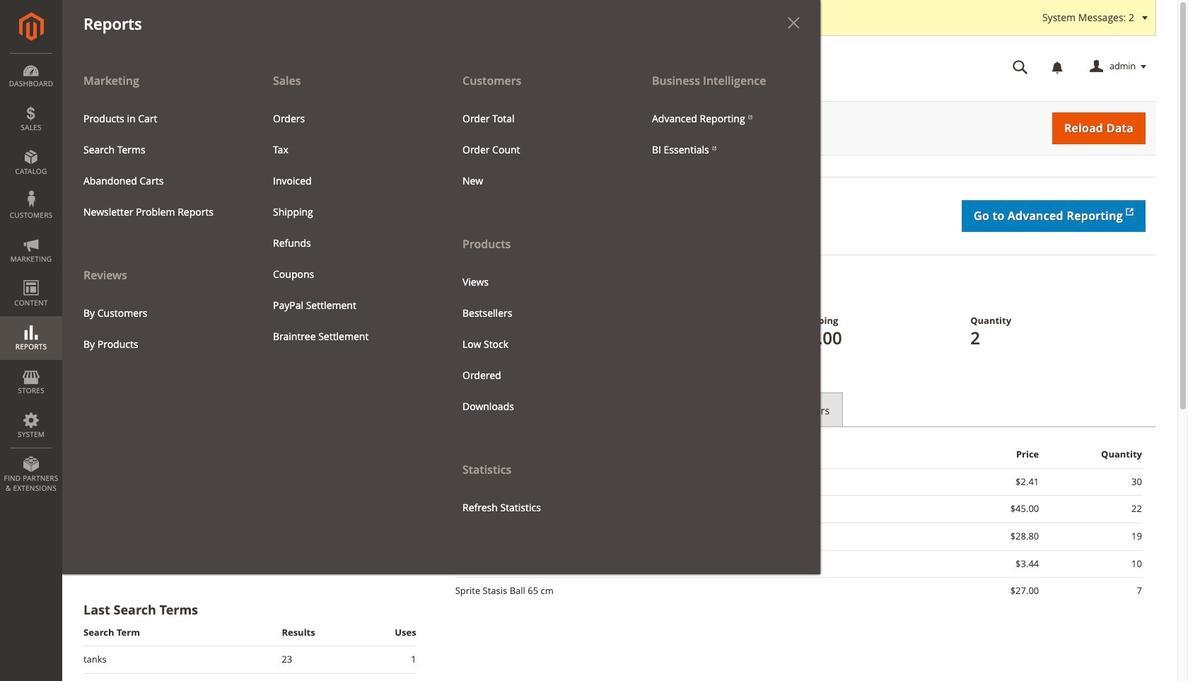Task type: locate. For each thing, give the bounding box(es) containing it.
menu bar
[[0, 0, 821, 574]]

menu
[[62, 65, 821, 574], [62, 65, 252, 360], [441, 65, 631, 523], [73, 103, 241, 228], [262, 103, 431, 352], [452, 103, 620, 196], [642, 103, 810, 165], [452, 266, 620, 422], [73, 298, 241, 360]]



Task type: describe. For each thing, give the bounding box(es) containing it.
magento admin panel image
[[19, 12, 44, 41]]



Task type: vqa. For each thing, say whether or not it's contained in the screenshot.
Magento Admin Panel image
yes



